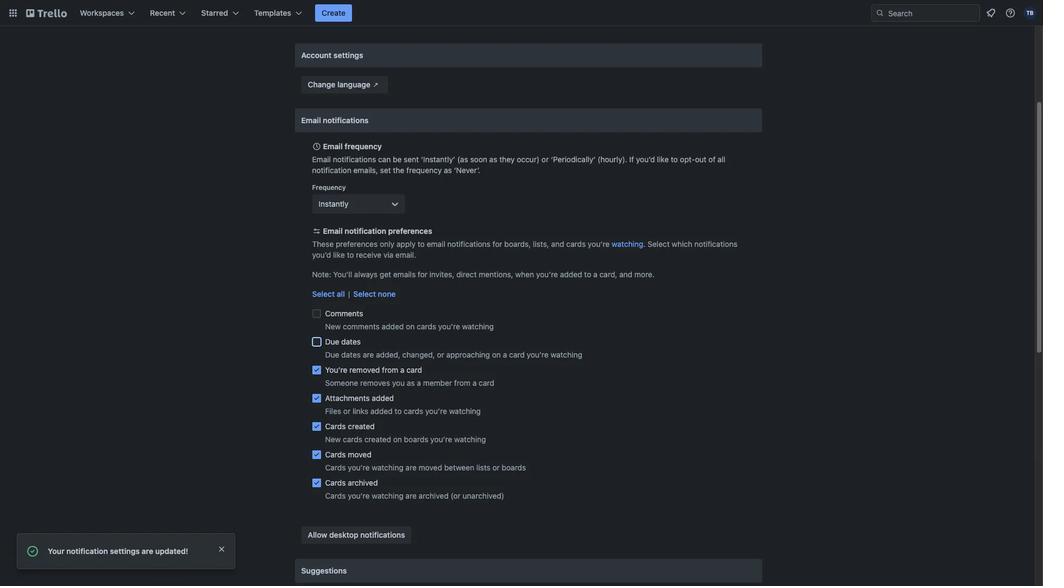 Task type: locate. For each thing, give the bounding box(es) containing it.
0 horizontal spatial as
[[407, 379, 415, 388]]

as left they
[[490, 155, 498, 164]]

2 new from the top
[[325, 435, 341, 445]]

0 horizontal spatial from
[[382, 366, 398, 375]]

for left boards,
[[493, 240, 502, 249]]

2 horizontal spatial card
[[509, 351, 525, 360]]

0 vertical spatial created
[[348, 422, 375, 432]]

0 vertical spatial archived
[[348, 479, 378, 488]]

created down links
[[348, 422, 375, 432]]

cards for cards created
[[325, 422, 346, 432]]

unarchived)
[[463, 492, 504, 501]]

select
[[648, 240, 670, 249], [312, 290, 335, 299], [353, 290, 376, 299]]

primary element
[[0, 0, 1043, 26]]

notification up the frequency
[[312, 166, 351, 175]]

notification for your notification settings are updated!
[[66, 547, 108, 557]]

dates down due dates
[[341, 351, 361, 360]]

like
[[657, 155, 669, 164], [333, 251, 345, 260]]

account
[[301, 51, 332, 60]]

like inside email notifications can be sent 'instantly' (as soon as they occur) or 'periodically' (hourly). if you'd like to opt-out of all notification emails, set the frequency as 'never'.
[[657, 155, 669, 164]]

moved left between
[[419, 464, 442, 473]]

notification for email notification preferences
[[345, 227, 386, 236]]

due for due dates are added, changed, or approaching on a card you're watching
[[325, 351, 339, 360]]

1 vertical spatial new
[[325, 435, 341, 445]]

1 horizontal spatial like
[[657, 155, 669, 164]]

0 vertical spatial as
[[490, 155, 498, 164]]

a left "member"
[[417, 379, 421, 388]]

you'd
[[636, 155, 655, 164], [312, 251, 331, 260]]

on
[[406, 322, 415, 332], [492, 351, 501, 360], [393, 435, 402, 445]]

suggestions
[[301, 567, 347, 576]]

are for updated!
[[142, 547, 153, 557]]

are
[[363, 351, 374, 360], [406, 464, 417, 473], [406, 492, 417, 501], [142, 547, 153, 557]]

your notification settings are updated!
[[48, 547, 188, 557]]

card down approaching
[[479, 379, 494, 388]]

these preferences only apply to email notifications for boards, lists, and cards you're watching
[[312, 240, 644, 249]]

you'd down these
[[312, 251, 331, 260]]

1 dates from the top
[[341, 338, 361, 347]]

on for boards
[[393, 435, 402, 445]]

0 horizontal spatial on
[[393, 435, 402, 445]]

(hourly).
[[598, 155, 628, 164]]

1 horizontal spatial preferences
[[388, 227, 432, 236]]

all left |
[[337, 290, 345, 299]]

.
[[644, 240, 646, 249]]

to down you at the bottom left of the page
[[395, 407, 402, 416]]

1 horizontal spatial select
[[353, 290, 376, 299]]

0 vertical spatial moved
[[348, 451, 372, 460]]

dates down comments
[[341, 338, 361, 347]]

on for cards
[[406, 322, 415, 332]]

0 horizontal spatial you'd
[[312, 251, 331, 260]]

cards down someone removes you as a member from a card
[[404, 407, 423, 416]]

preferences up the apply
[[388, 227, 432, 236]]

0 vertical spatial on
[[406, 322, 415, 332]]

frequency up emails,
[[345, 142, 382, 151]]

2 dates from the top
[[341, 351, 361, 360]]

to left the receive
[[347, 251, 354, 260]]

1 horizontal spatial settings
[[334, 51, 363, 60]]

1 vertical spatial from
[[454, 379, 471, 388]]

to inside . select which notifications you'd like to receive via email.
[[347, 251, 354, 260]]

or
[[542, 155, 549, 164], [437, 351, 444, 360], [343, 407, 351, 416], [493, 464, 500, 473]]

added down removes
[[372, 394, 394, 403]]

dates for due dates
[[341, 338, 361, 347]]

1 vertical spatial you'd
[[312, 251, 331, 260]]

1 vertical spatial dates
[[341, 351, 361, 360]]

1 vertical spatial frequency
[[407, 166, 442, 175]]

your
[[48, 547, 64, 557]]

none
[[378, 290, 396, 299]]

notification up the receive
[[345, 227, 386, 236]]

email inside email notifications can be sent 'instantly' (as soon as they occur) or 'periodically' (hourly). if you'd like to opt-out of all notification emails, set the frequency as 'never'.
[[312, 155, 331, 164]]

these
[[312, 240, 334, 249]]

lists
[[477, 464, 491, 473]]

1 horizontal spatial archived
[[419, 492, 449, 501]]

set
[[380, 166, 391, 175]]

. select which notifications you'd like to receive via email.
[[312, 240, 738, 260]]

are left updated!
[[142, 547, 153, 557]]

if
[[630, 155, 634, 164]]

preferences up the receive
[[336, 240, 378, 249]]

'instantly'
[[421, 155, 455, 164]]

0 vertical spatial dates
[[341, 338, 361, 347]]

0 vertical spatial notification
[[312, 166, 351, 175]]

moved
[[348, 451, 372, 460], [419, 464, 442, 473]]

1 vertical spatial settings
[[110, 547, 140, 557]]

0 vertical spatial all
[[718, 155, 726, 164]]

notifications inside . select which notifications you'd like to receive via email.
[[695, 240, 738, 249]]

1 horizontal spatial and
[[620, 270, 633, 279]]

2 vertical spatial card
[[479, 379, 494, 388]]

1 horizontal spatial on
[[406, 322, 415, 332]]

you'd right if
[[636, 155, 655, 164]]

email up these
[[323, 227, 343, 236]]

sm image
[[371, 79, 381, 90]]

email down change
[[301, 116, 321, 125]]

and right 'lists,'
[[551, 240, 564, 249]]

0 vertical spatial from
[[382, 366, 398, 375]]

0 horizontal spatial archived
[[348, 479, 378, 488]]

1 due from the top
[[325, 338, 339, 347]]

cards for cards you're watching are archived (or unarchived)
[[325, 492, 346, 501]]

get
[[380, 270, 391, 279]]

3 cards from the top
[[325, 464, 346, 473]]

1 horizontal spatial you'd
[[636, 155, 655, 164]]

frequency
[[312, 184, 346, 192]]

from right "member"
[[454, 379, 471, 388]]

1 horizontal spatial frequency
[[407, 166, 442, 175]]

on down files or links added to cards you're watching
[[393, 435, 402, 445]]

and
[[551, 240, 564, 249], [620, 270, 633, 279]]

like down these
[[333, 251, 345, 260]]

or right lists
[[493, 464, 500, 473]]

0 vertical spatial due
[[325, 338, 339, 347]]

card
[[509, 351, 525, 360], [407, 366, 422, 375], [479, 379, 494, 388]]

files
[[325, 407, 341, 416]]

1 new from the top
[[325, 322, 341, 332]]

1 vertical spatial due
[[325, 351, 339, 360]]

1 horizontal spatial moved
[[419, 464, 442, 473]]

notifications down the email frequency
[[333, 155, 376, 164]]

1 horizontal spatial for
[[493, 240, 502, 249]]

attachments
[[325, 394, 370, 403]]

1 horizontal spatial from
[[454, 379, 471, 388]]

the
[[393, 166, 405, 175]]

2 vertical spatial notification
[[66, 547, 108, 557]]

as
[[490, 155, 498, 164], [444, 166, 452, 175], [407, 379, 415, 388]]

archived
[[348, 479, 378, 488], [419, 492, 449, 501]]

open information menu image
[[1005, 8, 1016, 18]]

email
[[427, 240, 445, 249]]

select none button
[[353, 289, 396, 300]]

moved up cards archived on the left of page
[[348, 451, 372, 460]]

added,
[[376, 351, 400, 360]]

to left the email
[[418, 240, 425, 249]]

email up the frequency
[[312, 155, 331, 164]]

direct
[[457, 270, 477, 279]]

1 vertical spatial archived
[[419, 492, 449, 501]]

archived left (or
[[419, 492, 449, 501]]

cards for cards you're watching are moved between lists or boards
[[325, 464, 346, 473]]

email
[[301, 116, 321, 125], [323, 142, 343, 151], [312, 155, 331, 164], [323, 227, 343, 236]]

1 horizontal spatial all
[[718, 155, 726, 164]]

created down cards created
[[365, 435, 391, 445]]

starred button
[[195, 4, 245, 22]]

between
[[444, 464, 475, 473]]

0 horizontal spatial and
[[551, 240, 564, 249]]

allow desktop notifications
[[308, 531, 405, 540]]

due dates are added, changed, or approaching on a card you're watching
[[325, 351, 583, 360]]

notification
[[312, 166, 351, 175], [345, 227, 386, 236], [66, 547, 108, 557]]

0 vertical spatial frequency
[[345, 142, 382, 151]]

for right emails
[[418, 270, 428, 279]]

2 horizontal spatial as
[[490, 155, 498, 164]]

0 vertical spatial new
[[325, 322, 341, 332]]

1 vertical spatial like
[[333, 251, 345, 260]]

dates
[[341, 338, 361, 347], [341, 351, 361, 360]]

boards up cards you're watching are moved between lists or boards at the bottom of page
[[404, 435, 428, 445]]

you'd inside . select which notifications you'd like to receive via email.
[[312, 251, 331, 260]]

new
[[325, 322, 341, 332], [325, 435, 341, 445]]

frequency down sent
[[407, 166, 442, 175]]

2 vertical spatial on
[[393, 435, 402, 445]]

new down cards created
[[325, 435, 341, 445]]

allow desktop notifications link
[[301, 527, 412, 545]]

0 vertical spatial and
[[551, 240, 564, 249]]

1 cards from the top
[[325, 422, 346, 432]]

email for email frequency
[[323, 142, 343, 151]]

0 horizontal spatial like
[[333, 251, 345, 260]]

1 vertical spatial notification
[[345, 227, 386, 236]]

workspaces button
[[73, 4, 141, 22]]

settings up language
[[334, 51, 363, 60]]

0 vertical spatial boards
[[404, 435, 428, 445]]

2 horizontal spatial select
[[648, 240, 670, 249]]

0 vertical spatial for
[[493, 240, 502, 249]]

4 cards from the top
[[325, 479, 346, 488]]

preferences
[[388, 227, 432, 236], [336, 240, 378, 249]]

change language link
[[301, 76, 388, 93]]

from
[[382, 366, 398, 375], [454, 379, 471, 388]]

1 vertical spatial on
[[492, 351, 501, 360]]

like inside . select which notifications you'd like to receive via email.
[[333, 251, 345, 260]]

0 vertical spatial like
[[657, 155, 669, 164]]

more.
[[635, 270, 655, 279]]

from down added,
[[382, 366, 398, 375]]

cards archived
[[325, 479, 378, 488]]

|
[[348, 290, 350, 299]]

recent
[[150, 8, 175, 17]]

someone removes you as a member from a card
[[325, 379, 494, 388]]

1 horizontal spatial card
[[479, 379, 494, 388]]

0 vertical spatial preferences
[[388, 227, 432, 236]]

1 vertical spatial preferences
[[336, 240, 378, 249]]

email down the email notifications
[[323, 142, 343, 151]]

select right .
[[648, 240, 670, 249]]

as right you at the bottom left of the page
[[407, 379, 415, 388]]

2 cards from the top
[[325, 451, 346, 460]]

all right the 'of'
[[718, 155, 726, 164]]

1 vertical spatial for
[[418, 270, 428, 279]]

settings left updated!
[[110, 547, 140, 557]]

apply
[[397, 240, 416, 249]]

notification right your in the bottom left of the page
[[66, 547, 108, 557]]

are down cards you're watching are moved between lists or boards at the bottom of page
[[406, 492, 417, 501]]

0 horizontal spatial for
[[418, 270, 428, 279]]

email for email notifications can be sent 'instantly' (as soon as they occur) or 'periodically' (hourly). if you'd like to opt-out of all notification emails, set the frequency as 'never'.
[[312, 155, 331, 164]]

templates
[[254, 8, 291, 17]]

1 vertical spatial all
[[337, 290, 345, 299]]

1 vertical spatial as
[[444, 166, 452, 175]]

dismiss flag image
[[217, 546, 226, 554]]

email notifications can be sent 'instantly' (as soon as they occur) or 'periodically' (hourly). if you'd like to opt-out of all notification emails, set the frequency as 'never'.
[[312, 155, 726, 175]]

or right occur)
[[542, 155, 549, 164]]

emails,
[[354, 166, 378, 175]]

for
[[493, 240, 502, 249], [418, 270, 428, 279]]

cards
[[325, 422, 346, 432], [325, 451, 346, 460], [325, 464, 346, 473], [325, 479, 346, 488], [325, 492, 346, 501]]

and right card,
[[620, 270, 633, 279]]

0 vertical spatial settings
[[334, 51, 363, 60]]

on up "changed,"
[[406, 322, 415, 332]]

are up "cards you're watching are archived (or unarchived)"
[[406, 464, 417, 473]]

notifications up the email frequency
[[323, 116, 369, 125]]

select down "note:"
[[312, 290, 335, 299]]

like left opt- on the right top
[[657, 155, 669, 164]]

you
[[392, 379, 405, 388]]

card,
[[600, 270, 618, 279]]

card right approaching
[[509, 351, 525, 360]]

to left opt- on the right top
[[671, 155, 678, 164]]

1 vertical spatial card
[[407, 366, 422, 375]]

comments
[[343, 322, 380, 332]]

0 vertical spatial you'd
[[636, 155, 655, 164]]

a left card,
[[594, 270, 598, 279]]

as down 'instantly'
[[444, 166, 452, 175]]

changed,
[[402, 351, 435, 360]]

watching link
[[612, 240, 644, 249]]

select right |
[[353, 290, 376, 299]]

(as
[[457, 155, 468, 164]]

1 vertical spatial boards
[[502, 464, 526, 473]]

1 vertical spatial and
[[620, 270, 633, 279]]

2 due from the top
[[325, 351, 339, 360]]

new down comments
[[325, 322, 341, 332]]

due for due dates
[[325, 338, 339, 347]]

boards right lists
[[502, 464, 526, 473]]

notifications right which
[[695, 240, 738, 249]]

5 cards from the top
[[325, 492, 346, 501]]

card up someone removes you as a member from a card
[[407, 366, 422, 375]]

added up added,
[[382, 322, 404, 332]]

on right approaching
[[492, 351, 501, 360]]

occur)
[[517, 155, 540, 164]]

are for moved
[[406, 464, 417, 473]]

be
[[393, 155, 402, 164]]

archived down cards moved
[[348, 479, 378, 488]]

desktop
[[329, 531, 359, 540]]



Task type: vqa. For each thing, say whether or not it's contained in the screenshot.


Task type: describe. For each thing, give the bounding box(es) containing it.
email notification preferences
[[323, 227, 432, 236]]

when
[[515, 270, 534, 279]]

1 horizontal spatial boards
[[502, 464, 526, 473]]

'periodically'
[[551, 155, 596, 164]]

email for email notification preferences
[[323, 227, 343, 236]]

member
[[423, 379, 452, 388]]

are for archived
[[406, 492, 417, 501]]

notification inside email notifications can be sent 'instantly' (as soon as they occur) or 'periodically' (hourly). if you'd like to opt-out of all notification emails, set the frequency as 'never'.
[[312, 166, 351, 175]]

2 horizontal spatial on
[[492, 351, 501, 360]]

are up removed
[[363, 351, 374, 360]]

updated!
[[155, 547, 188, 557]]

language
[[338, 80, 371, 89]]

you're removed from a card
[[325, 366, 422, 375]]

allow
[[308, 531, 327, 540]]

email for email notifications
[[301, 116, 321, 125]]

email notifications
[[301, 116, 369, 125]]

emails
[[393, 270, 416, 279]]

0 horizontal spatial preferences
[[336, 240, 378, 249]]

a right approaching
[[503, 351, 507, 360]]

select all button
[[312, 289, 345, 300]]

0 horizontal spatial all
[[337, 290, 345, 299]]

invites,
[[430, 270, 455, 279]]

to left card,
[[584, 270, 591, 279]]

cards for cards archived
[[325, 479, 346, 488]]

links
[[353, 407, 369, 416]]

change language
[[308, 80, 371, 89]]

0 notifications image
[[985, 7, 998, 20]]

0 horizontal spatial settings
[[110, 547, 140, 557]]

Search field
[[885, 5, 980, 21]]

soon
[[470, 155, 487, 164]]

mentions,
[[479, 270, 513, 279]]

lists,
[[533, 240, 549, 249]]

1 vertical spatial created
[[365, 435, 391, 445]]

they
[[500, 155, 515, 164]]

0 horizontal spatial moved
[[348, 451, 372, 460]]

files or links added to cards you're watching
[[325, 407, 481, 416]]

can
[[378, 155, 391, 164]]

1 horizontal spatial as
[[444, 166, 452, 175]]

cards you're watching are moved between lists or boards
[[325, 464, 526, 473]]

select all | select none
[[312, 290, 396, 299]]

create
[[322, 8, 346, 17]]

all inside email notifications can be sent 'instantly' (as soon as they occur) or 'periodically' (hourly). if you'd like to opt-out of all notification emails, set the frequency as 'never'.
[[718, 155, 726, 164]]

notifications inside email notifications can be sent 'instantly' (as soon as they occur) or 'periodically' (hourly). if you'd like to opt-out of all notification emails, set the frequency as 'never'.
[[333, 155, 376, 164]]

note: you'll always get emails for invites, direct mentions, when you're added to a card, and more.
[[312, 270, 655, 279]]

0 vertical spatial card
[[509, 351, 525, 360]]

change
[[308, 80, 336, 89]]

search image
[[876, 9, 885, 17]]

you'd inside email notifications can be sent 'instantly' (as soon as they occur) or 'periodically' (hourly). if you'd like to opt-out of all notification emails, set the frequency as 'never'.
[[636, 155, 655, 164]]

or right "changed,"
[[437, 351, 444, 360]]

create button
[[315, 4, 352, 22]]

opt-
[[680, 155, 695, 164]]

a up you at the bottom left of the page
[[400, 366, 405, 375]]

new comments added on cards you're watching
[[325, 322, 494, 332]]

sent
[[404, 155, 419, 164]]

new for new cards created on boards you're watching
[[325, 435, 341, 445]]

email.
[[396, 251, 416, 260]]

comments
[[325, 309, 363, 318]]

email frequency
[[323, 142, 382, 151]]

cards down cards created
[[343, 435, 362, 445]]

notifications right desktop
[[361, 531, 405, 540]]

removes
[[360, 379, 390, 388]]

tyler black (tylerblack440) image
[[1024, 7, 1037, 20]]

workspaces
[[80, 8, 124, 17]]

note:
[[312, 270, 331, 279]]

2 vertical spatial as
[[407, 379, 415, 388]]

via
[[384, 251, 394, 260]]

select inside . select which notifications you'd like to receive via email.
[[648, 240, 670, 249]]

cards up "changed,"
[[417, 322, 436, 332]]

1 vertical spatial moved
[[419, 464, 442, 473]]

of
[[709, 155, 716, 164]]

added left card,
[[560, 270, 582, 279]]

a down approaching
[[473, 379, 477, 388]]

always
[[354, 270, 378, 279]]

which
[[672, 240, 693, 249]]

back to home image
[[26, 4, 67, 22]]

dates for due dates are added, changed, or approaching on a card you're watching
[[341, 351, 361, 360]]

cards moved
[[325, 451, 372, 460]]

attachments added
[[325, 394, 394, 403]]

approaching
[[446, 351, 490, 360]]

added right links
[[371, 407, 393, 416]]

someone
[[325, 379, 358, 388]]

or inside email notifications can be sent 'instantly' (as soon as they occur) or 'periodically' (hourly). if you'd like to opt-out of all notification emails, set the frequency as 'never'.
[[542, 155, 549, 164]]

frequency inside email notifications can be sent 'instantly' (as soon as they occur) or 'periodically' (hourly). if you'd like to opt-out of all notification emails, set the frequency as 'never'.
[[407, 166, 442, 175]]

'never'.
[[454, 166, 480, 175]]

cards created
[[325, 422, 375, 432]]

0 horizontal spatial card
[[407, 366, 422, 375]]

(or
[[451, 492, 461, 501]]

removed
[[350, 366, 380, 375]]

you'll
[[333, 270, 352, 279]]

notifications up direct at left top
[[448, 240, 491, 249]]

boards,
[[505, 240, 531, 249]]

cards you're watching are archived (or unarchived)
[[325, 492, 504, 501]]

0 horizontal spatial select
[[312, 290, 335, 299]]

0 horizontal spatial boards
[[404, 435, 428, 445]]

you're
[[325, 366, 347, 375]]

templates button
[[248, 4, 309, 22]]

recent button
[[144, 4, 193, 22]]

new cards created on boards you're watching
[[325, 435, 486, 445]]

to inside email notifications can be sent 'instantly' (as soon as they occur) or 'periodically' (hourly). if you'd like to opt-out of all notification emails, set the frequency as 'never'.
[[671, 155, 678, 164]]

due dates
[[325, 338, 361, 347]]

cards right 'lists,'
[[566, 240, 586, 249]]

account settings
[[301, 51, 363, 60]]

cards for cards moved
[[325, 451, 346, 460]]

receive
[[356, 251, 382, 260]]

or down the attachments on the left of page
[[343, 407, 351, 416]]

only
[[380, 240, 395, 249]]

0 horizontal spatial frequency
[[345, 142, 382, 151]]

instantly
[[319, 199, 349, 209]]

out
[[695, 155, 707, 164]]

new for new comments added on cards you're watching
[[325, 322, 341, 332]]



